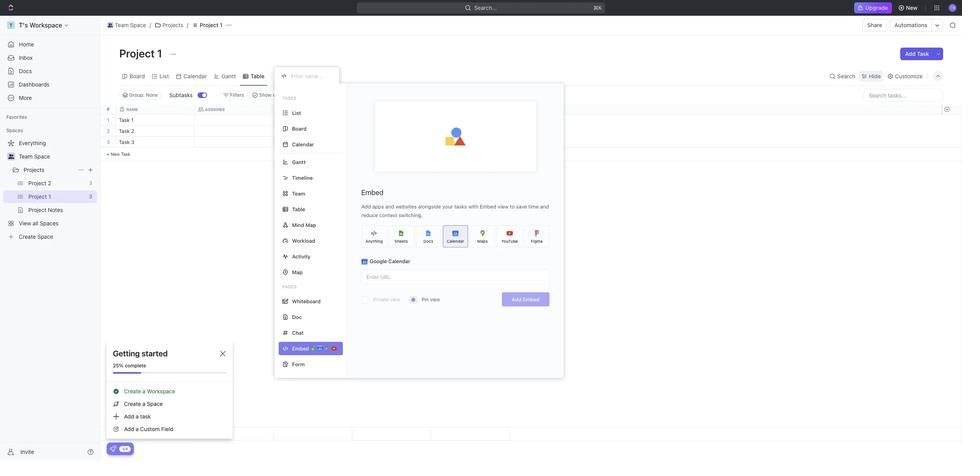 Task type: locate. For each thing, give the bounding box(es) containing it.
and
[[386, 204, 394, 210], [541, 204, 549, 210]]

map down activity
[[292, 269, 303, 276]]

a for custom
[[136, 426, 139, 433]]

1 vertical spatial gantt
[[292, 159, 306, 165]]

and right time in the top of the page
[[541, 204, 549, 210]]

2 horizontal spatial space
[[147, 401, 163, 408]]

25%
[[113, 363, 124, 369]]

1 horizontal spatial 2
[[131, 128, 134, 134]]

0 vertical spatial new
[[907, 4, 918, 11]]

youtube
[[502, 239, 518, 244]]

1 horizontal spatial and
[[541, 204, 549, 210]]

1 horizontal spatial /
[[187, 22, 189, 28]]

row group containing 1 2 3
[[100, 115, 116, 162]]

tree
[[3, 137, 97, 243]]

team space
[[115, 22, 146, 28], [19, 153, 50, 160]]

board
[[130, 73, 145, 79], [292, 125, 307, 132]]

project
[[200, 22, 219, 28], [119, 47, 155, 60]]

docs right sheets
[[424, 239, 434, 244]]

add for add apps and websites alongside your tasks with embed view to save time and reduce context switching.
[[362, 204, 371, 210]]

1 vertical spatial team
[[19, 153, 33, 160]]

websites
[[396, 204, 417, 210]]

3 to do cell from the top
[[274, 137, 353, 147]]

close image
[[220, 351, 226, 357]]

inbox link
[[3, 52, 97, 64]]

project 1 link
[[190, 20, 225, 30]]

user group image
[[108, 23, 113, 27]]

0 vertical spatial to do cell
[[274, 115, 353, 125]]

projects link
[[153, 20, 185, 30], [24, 164, 75, 176]]

1 and from the left
[[386, 204, 394, 210]]

0 horizontal spatial projects
[[24, 167, 44, 173]]

0 vertical spatial create
[[124, 388, 141, 395]]

activity
[[292, 253, 311, 260]]

team space right user group image
[[19, 153, 50, 160]]

0 horizontal spatial team
[[19, 153, 33, 160]]

task down ‎task 2
[[119, 139, 130, 145]]

2 / from the left
[[187, 22, 189, 28]]

table up mind at the top left of the page
[[292, 206, 305, 213]]

0 vertical spatial list
[[160, 73, 169, 79]]

team right user group image
[[19, 153, 33, 160]]

and up context
[[386, 204, 394, 210]]

calendar down sheets
[[389, 258, 411, 265]]

1 horizontal spatial embed
[[480, 204, 497, 210]]

apps
[[373, 204, 384, 210]]

create for create a workspace
[[124, 388, 141, 395]]

1 inside press space to select this row. row
[[131, 117, 134, 123]]

a up 'task'
[[142, 401, 145, 408]]

space right user group image
[[34, 153, 50, 160]]

1 vertical spatial space
[[34, 153, 50, 160]]

workspace
[[147, 388, 175, 395]]

table up show
[[251, 73, 265, 79]]

2 inside 1 2 3
[[107, 128, 110, 134]]

create
[[124, 388, 141, 395], [124, 401, 141, 408]]

1
[[220, 22, 223, 28], [157, 47, 162, 60], [131, 117, 134, 123], [107, 117, 109, 123]]

sheets
[[395, 239, 408, 244]]

0 vertical spatial project
[[200, 22, 219, 28]]

pin
[[422, 297, 429, 303]]

create up add a task
[[124, 401, 141, 408]]

do for 3
[[286, 140, 292, 145]]

1 to do cell from the top
[[274, 115, 353, 125]]

a left 'task'
[[136, 414, 139, 420]]

1 horizontal spatial docs
[[424, 239, 434, 244]]

2 vertical spatial do
[[286, 140, 292, 145]]

1 vertical spatial ‎task
[[119, 128, 130, 134]]

task inside button
[[918, 50, 930, 57]]

1 vertical spatial map
[[292, 269, 303, 276]]

switching.
[[399, 212, 423, 219]]

task down task 3
[[121, 152, 131, 157]]

0 horizontal spatial map
[[292, 269, 303, 276]]

to do
[[278, 118, 292, 123], [278, 129, 292, 134], [278, 140, 292, 145]]

your
[[443, 204, 453, 210]]

press space to select this row. row
[[100, 115, 116, 126], [116, 115, 510, 127], [100, 126, 116, 137], [116, 126, 510, 138], [100, 137, 116, 148], [116, 137, 510, 149], [116, 428, 510, 441]]

0 horizontal spatial docs
[[19, 68, 32, 74]]

space inside tree
[[34, 153, 50, 160]]

1 ‎task from the top
[[119, 117, 130, 123]]

board down tasks
[[292, 125, 307, 132]]

cell
[[195, 115, 274, 125], [353, 115, 431, 125], [195, 126, 274, 136], [353, 126, 431, 136], [195, 137, 274, 147], [353, 137, 431, 147]]

embed inside button
[[523, 297, 540, 303]]

2
[[131, 128, 134, 134], [107, 128, 110, 134]]

1 vertical spatial task
[[119, 139, 130, 145]]

home link
[[3, 38, 97, 51]]

1 vertical spatial docs
[[424, 239, 434, 244]]

1 horizontal spatial team
[[115, 22, 129, 28]]

team space link
[[105, 20, 148, 30], [19, 150, 95, 163]]

docs inside sidebar navigation
[[19, 68, 32, 74]]

list down tasks
[[292, 110, 301, 116]]

new task
[[111, 152, 131, 157]]

space
[[130, 22, 146, 28], [34, 153, 50, 160], [147, 401, 163, 408]]

2 vertical spatial task
[[121, 152, 131, 157]]

2 vertical spatial to do cell
[[274, 137, 353, 147]]

2 horizontal spatial team
[[292, 190, 305, 197]]

calendar left the maps
[[447, 239, 464, 244]]

press space to select this row. row containing task 3
[[116, 137, 510, 149]]

upgrade link
[[855, 2, 892, 13]]

a
[[142, 388, 145, 395], [142, 401, 145, 408], [136, 414, 139, 420], [136, 426, 139, 433]]

0 horizontal spatial project
[[119, 47, 155, 60]]

2 horizontal spatial view
[[498, 204, 509, 210]]

‎task for ‎task 2
[[119, 128, 130, 134]]

add task
[[906, 50, 930, 57]]

board left "list" link
[[130, 73, 145, 79]]

0 vertical spatial gantt
[[222, 73, 236, 79]]

new for new task
[[111, 152, 120, 157]]

2 left ‎task 2
[[107, 128, 110, 134]]

2 ‎task from the top
[[119, 128, 130, 134]]

0 vertical spatial team
[[115, 22, 129, 28]]

add for add task
[[906, 50, 916, 57]]

1 horizontal spatial team space
[[115, 22, 146, 28]]

row group
[[100, 115, 116, 162], [116, 115, 510, 162], [943, 115, 962, 162], [943, 428, 962, 441]]

customize button
[[885, 71, 926, 82]]

add for add a task
[[124, 414, 134, 420]]

1 vertical spatial do
[[286, 129, 292, 134]]

list
[[160, 73, 169, 79], [292, 110, 301, 116]]

1 vertical spatial to do
[[278, 129, 292, 134]]

1 vertical spatial create
[[124, 401, 141, 408]]

0 horizontal spatial table
[[251, 73, 265, 79]]

do for 2
[[286, 129, 292, 134]]

task for new task
[[121, 152, 131, 157]]

team down timeline
[[292, 190, 305, 197]]

to
[[278, 118, 285, 123], [278, 129, 285, 134], [278, 140, 285, 145], [510, 204, 515, 210]]

user group image
[[8, 154, 14, 159]]

new up automations
[[907, 4, 918, 11]]

view right private at the left of page
[[390, 297, 400, 303]]

0 vertical spatial to do
[[278, 118, 292, 123]]

2 horizontal spatial embed
[[523, 297, 540, 303]]

projects inside tree
[[24, 167, 44, 173]]

create for create a space
[[124, 401, 141, 408]]

/
[[150, 22, 151, 28], [187, 22, 189, 28]]

0 vertical spatial project 1
[[200, 22, 223, 28]]

0 horizontal spatial new
[[111, 152, 120, 157]]

space down the 'create a workspace' at the left bottom of page
[[147, 401, 163, 408]]

to do cell
[[274, 115, 353, 125], [274, 126, 353, 136], [274, 137, 353, 147]]

do
[[286, 118, 292, 123], [286, 129, 292, 134], [286, 140, 292, 145]]

1 horizontal spatial projects
[[163, 22, 183, 28]]

private
[[373, 297, 389, 303]]

1 horizontal spatial team space link
[[105, 20, 148, 30]]

2 to do from the top
[[278, 129, 292, 134]]

2 vertical spatial to do
[[278, 140, 292, 145]]

view for private view
[[390, 297, 400, 303]]

1 horizontal spatial board
[[292, 125, 307, 132]]

tree containing team space
[[3, 137, 97, 243]]

1 horizontal spatial 3
[[131, 139, 134, 145]]

space right user group icon
[[130, 22, 146, 28]]

spaces
[[6, 128, 23, 134]]

3
[[131, 139, 134, 145], [107, 139, 110, 145]]

1 vertical spatial team space link
[[19, 150, 95, 163]]

new inside grid
[[111, 152, 120, 157]]

create up create a space
[[124, 388, 141, 395]]

a for workspace
[[142, 388, 145, 395]]

1 horizontal spatial map
[[306, 222, 316, 228]]

1 vertical spatial to do cell
[[274, 126, 353, 136]]

calendar link
[[182, 71, 207, 82]]

1 horizontal spatial space
[[130, 22, 146, 28]]

getting
[[113, 349, 140, 358]]

Search tasks... text field
[[865, 89, 943, 101]]

1 vertical spatial list
[[292, 110, 301, 116]]

workload
[[292, 238, 315, 244]]

0 vertical spatial ‎task
[[119, 117, 130, 123]]

0 vertical spatial map
[[306, 222, 316, 228]]

task
[[918, 50, 930, 57], [119, 139, 130, 145], [121, 152, 131, 157]]

map
[[306, 222, 316, 228], [292, 269, 303, 276]]

0 vertical spatial table
[[251, 73, 265, 79]]

a down add a task
[[136, 426, 139, 433]]

1 create from the top
[[124, 388, 141, 395]]

0 vertical spatial projects
[[163, 22, 183, 28]]

anything
[[366, 239, 383, 244]]

calendar
[[184, 73, 207, 79], [292, 141, 314, 148], [447, 239, 464, 244], [389, 258, 411, 265]]

3 to do from the top
[[278, 140, 292, 145]]

onboarding checklist button image
[[110, 446, 116, 453]]

‎task down ‎task 1 at the left top of the page
[[119, 128, 130, 134]]

to do for ‎task 2
[[278, 129, 292, 134]]

2 vertical spatial embed
[[523, 297, 540, 303]]

1 vertical spatial board
[[292, 125, 307, 132]]

add
[[906, 50, 916, 57], [362, 204, 371, 210], [512, 297, 522, 303], [124, 414, 134, 420], [124, 426, 134, 433]]

2 vertical spatial team
[[292, 190, 305, 197]]

1 vertical spatial new
[[111, 152, 120, 157]]

new
[[907, 4, 918, 11], [111, 152, 120, 157]]

to for ‎task 1
[[278, 118, 285, 123]]

view left save
[[498, 204, 509, 210]]

figma
[[531, 239, 543, 244]]

Enter URL text field
[[362, 270, 550, 284]]

closed
[[273, 92, 288, 98]]

gantt left "table" link
[[222, 73, 236, 79]]

0 vertical spatial docs
[[19, 68, 32, 74]]

team right user group icon
[[115, 22, 129, 28]]

chat
[[292, 330, 304, 336]]

2 create from the top
[[124, 401, 141, 408]]

new inside button
[[907, 4, 918, 11]]

add embed
[[512, 297, 540, 303]]

1 vertical spatial team space
[[19, 153, 50, 160]]

1/4
[[122, 447, 128, 452]]

0 horizontal spatial board
[[130, 73, 145, 79]]

1 vertical spatial project 1
[[119, 47, 165, 60]]

grid containing ‎task 1
[[100, 105, 963, 441]]

1 horizontal spatial projects link
[[153, 20, 185, 30]]

view right pin
[[430, 297, 440, 303]]

2 do from the top
[[286, 129, 292, 134]]

1 vertical spatial embed
[[480, 204, 497, 210]]

1 inside 1 2 3
[[107, 117, 109, 123]]

to for task 3
[[278, 140, 285, 145]]

grid
[[100, 105, 963, 441]]

custom
[[140, 426, 160, 433]]

0 horizontal spatial /
[[150, 22, 151, 28]]

projects link inside tree
[[24, 164, 75, 176]]

1 / from the left
[[150, 22, 151, 28]]

1 vertical spatial table
[[292, 206, 305, 213]]

1 vertical spatial projects
[[24, 167, 44, 173]]

time
[[529, 204, 539, 210]]

0 vertical spatial do
[[286, 118, 292, 123]]

0 horizontal spatial list
[[160, 73, 169, 79]]

0 horizontal spatial project 1
[[119, 47, 165, 60]]

view
[[285, 73, 297, 79]]

0 vertical spatial embed
[[362, 189, 384, 197]]

0 horizontal spatial space
[[34, 153, 50, 160]]

0 horizontal spatial 2
[[107, 128, 110, 134]]

home
[[19, 41, 34, 48]]

pages
[[282, 284, 297, 290]]

list up subtasks button
[[160, 73, 169, 79]]

0 horizontal spatial and
[[386, 204, 394, 210]]

docs down inbox
[[19, 68, 32, 74]]

3 left task 3
[[107, 139, 110, 145]]

projects
[[163, 22, 183, 28], [24, 167, 44, 173]]

1 to do from the top
[[278, 118, 292, 123]]

0 horizontal spatial projects link
[[24, 164, 75, 176]]

row
[[116, 105, 510, 115]]

2 to do cell from the top
[[274, 126, 353, 136]]

view for pin view
[[430, 297, 440, 303]]

0 vertical spatial task
[[918, 50, 930, 57]]

automations button
[[891, 19, 932, 31]]

1 vertical spatial projects link
[[24, 164, 75, 176]]

2 up task 3
[[131, 128, 134, 134]]

0 vertical spatial team space link
[[105, 20, 148, 30]]

1 do from the top
[[286, 118, 292, 123]]

0 horizontal spatial team space
[[19, 153, 50, 160]]

press space to select this row. row containing 1
[[100, 115, 116, 126]]

2 and from the left
[[541, 204, 549, 210]]

a up create a space
[[142, 388, 145, 395]]

gantt
[[222, 73, 236, 79], [292, 159, 306, 165]]

1 horizontal spatial new
[[907, 4, 918, 11]]

a for space
[[142, 401, 145, 408]]

view
[[498, 204, 509, 210], [390, 297, 400, 303], [430, 297, 440, 303]]

0 horizontal spatial view
[[390, 297, 400, 303]]

‎task 2
[[119, 128, 134, 134]]

with
[[469, 204, 479, 210]]

3 do from the top
[[286, 140, 292, 145]]

row inside grid
[[116, 105, 510, 115]]

team space inside tree
[[19, 153, 50, 160]]

a for task
[[136, 414, 139, 420]]

1 horizontal spatial gantt
[[292, 159, 306, 165]]

task up customize
[[918, 50, 930, 57]]

new down task 3
[[111, 152, 120, 157]]

team space right user group icon
[[115, 22, 146, 28]]

to do for ‎task 1
[[278, 118, 292, 123]]

add inside "add apps and websites alongside your tasks with embed view to save time and reduce context switching."
[[362, 204, 371, 210]]

0 vertical spatial board
[[130, 73, 145, 79]]

‎task up ‎task 2
[[119, 117, 130, 123]]

to do cell for task 3
[[274, 137, 353, 147]]

press space to select this row. row containing 3
[[100, 137, 116, 148]]

create a workspace
[[124, 388, 175, 395]]

gantt up timeline
[[292, 159, 306, 165]]

1 horizontal spatial view
[[430, 297, 440, 303]]

map right mind at the top left of the page
[[306, 222, 316, 228]]

‎task for ‎task 1
[[119, 117, 130, 123]]

calendar up subtasks button
[[184, 73, 207, 79]]

3 down ‎task 2
[[131, 139, 134, 145]]



Task type: vqa. For each thing, say whether or not it's contained in the screenshot.
in
no



Task type: describe. For each thing, give the bounding box(es) containing it.
customize
[[896, 73, 923, 79]]

embed inside "add apps and websites alongside your tasks with embed view to save time and reduce context switching."
[[480, 204, 497, 210]]

private view
[[373, 297, 400, 303]]

started
[[142, 349, 168, 358]]

task
[[140, 414, 151, 420]]

complete
[[125, 363, 146, 369]]

view inside "add apps and websites alongside your tasks with embed view to save time and reduce context switching."
[[498, 204, 509, 210]]

do for 1
[[286, 118, 292, 123]]

subtasks button
[[166, 89, 198, 102]]

form
[[292, 361, 305, 368]]

inbox
[[19, 54, 33, 61]]

1 inside project 1 link
[[220, 22, 223, 28]]

favorites button
[[3, 113, 30, 122]]

table link
[[249, 71, 265, 82]]

0 vertical spatial team space
[[115, 22, 146, 28]]

hide
[[869, 73, 882, 79]]

to do cell for ‎task 1
[[274, 115, 353, 125]]

gantt link
[[220, 71, 236, 82]]

1 horizontal spatial project 1
[[200, 22, 223, 28]]

0 vertical spatial space
[[130, 22, 146, 28]]

google
[[370, 258, 387, 265]]

tree inside sidebar navigation
[[3, 137, 97, 243]]

save
[[516, 204, 527, 210]]

reduce
[[362, 212, 378, 219]]

getting started
[[113, 349, 168, 358]]

search button
[[828, 71, 858, 82]]

to do for task 3
[[278, 140, 292, 145]]

show closed button
[[249, 91, 292, 100]]

dashboards link
[[3, 78, 97, 91]]

show closed
[[259, 92, 288, 98]]

mind map
[[292, 222, 316, 228]]

subtasks
[[169, 92, 193, 98]]

add task button
[[901, 48, 934, 60]]

timeline
[[292, 175, 313, 181]]

show
[[259, 92, 272, 98]]

0 horizontal spatial embed
[[362, 189, 384, 197]]

field
[[161, 426, 174, 433]]

mind
[[292, 222, 304, 228]]

doc
[[292, 314, 302, 320]]

favorites
[[6, 114, 27, 120]]

add for add a custom field
[[124, 426, 134, 433]]

add a task
[[124, 414, 151, 420]]

maps
[[478, 239, 488, 244]]

#
[[107, 106, 110, 112]]

3 inside press space to select this row. row
[[131, 139, 134, 145]]

1 horizontal spatial table
[[292, 206, 305, 213]]

tasks
[[455, 204, 467, 210]]

0 horizontal spatial 3
[[107, 139, 110, 145]]

invite
[[20, 449, 34, 456]]

Enter name... field
[[290, 72, 333, 80]]

hide button
[[860, 71, 884, 82]]

team inside tree
[[19, 153, 33, 160]]

docs link
[[3, 65, 97, 78]]

1 vertical spatial project
[[119, 47, 155, 60]]

1 2 3
[[107, 117, 110, 145]]

automations
[[895, 22, 928, 28]]

tasks
[[282, 96, 296, 101]]

add for add embed
[[512, 297, 522, 303]]

dashboards
[[19, 81, 49, 88]]

0 vertical spatial projects link
[[153, 20, 185, 30]]

calendar up timeline
[[292, 141, 314, 148]]

1 horizontal spatial project
[[200, 22, 219, 28]]

add apps and websites alongside your tasks with embed view to save time and reduce context switching.
[[362, 204, 549, 219]]

upgrade
[[866, 4, 889, 11]]

share
[[868, 22, 883, 28]]

press space to select this row. row containing ‎task 1
[[116, 115, 510, 127]]

search...
[[475, 4, 497, 11]]

2 for ‎task
[[131, 128, 134, 134]]

row group containing ‎task 1
[[116, 115, 510, 162]]

alongside
[[418, 204, 441, 210]]

search
[[838, 73, 856, 79]]

list link
[[158, 71, 169, 82]]

view button
[[275, 71, 300, 82]]

view button
[[275, 67, 300, 85]]

task inside press space to select this row. row
[[119, 139, 130, 145]]

add embed button
[[502, 293, 550, 307]]

press space to select this row. row containing ‎task 2
[[116, 126, 510, 138]]

to for ‎task 2
[[278, 129, 285, 134]]

1 horizontal spatial list
[[292, 110, 301, 116]]

‎task 1
[[119, 117, 134, 123]]

0 horizontal spatial team space link
[[19, 150, 95, 163]]

new for new
[[907, 4, 918, 11]]

0 horizontal spatial gantt
[[222, 73, 236, 79]]

context
[[380, 212, 397, 219]]

share button
[[863, 19, 888, 32]]

to inside "add apps and websites alongside your tasks with embed view to save time and reduce context switching."
[[510, 204, 515, 210]]

google calendar
[[370, 258, 411, 265]]

25% complete
[[113, 363, 146, 369]]

⌘k
[[594, 4, 603, 11]]

2 for 1
[[107, 128, 110, 134]]

onboarding checklist button element
[[110, 446, 116, 453]]

to do cell for ‎task 2
[[274, 126, 353, 136]]

whiteboard
[[292, 298, 321, 305]]

2 vertical spatial space
[[147, 401, 163, 408]]

press space to select this row. row containing 2
[[100, 126, 116, 137]]

sidebar navigation
[[0, 16, 100, 462]]

create a space
[[124, 401, 163, 408]]

task for add task
[[918, 50, 930, 57]]

new button
[[896, 2, 923, 14]]

add a custom field
[[124, 426, 174, 433]]

task 3
[[119, 139, 134, 145]]

pin view
[[422, 297, 440, 303]]

board link
[[128, 71, 145, 82]]



